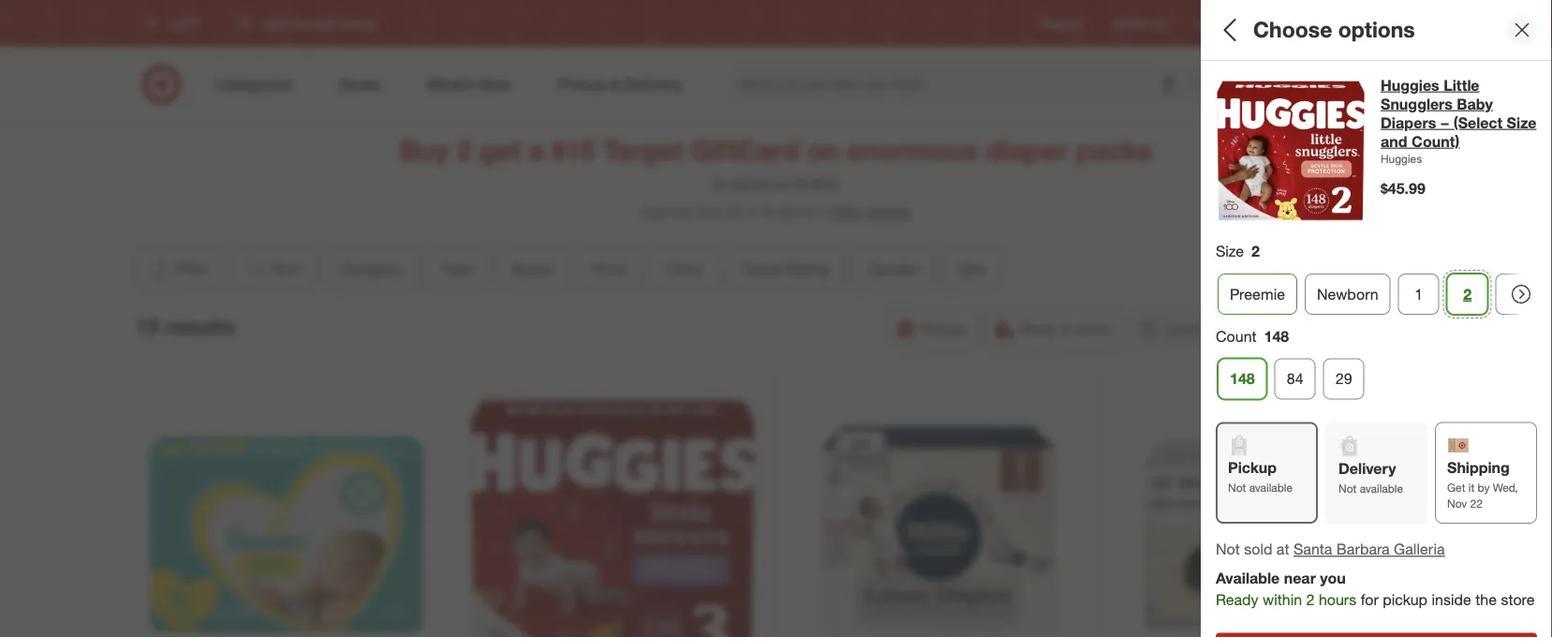 Task type: describe. For each thing, give the bounding box(es) containing it.
target circle
[[1271, 16, 1334, 30]]

newborn inside $10.29 - $52.99 save $3 on huggies baby diapers on select items huggies little snugglers diapers giant pack - size newborn (128ct)
[[1401, 427, 1463, 445]]

$28.49 - $44.99
[[1251, 312, 1342, 328]]

0 vertical spatial target
[[1271, 16, 1302, 30]]

choose
[[1254, 17, 1333, 43]]

$27.99
[[1251, 21, 1290, 38]]

cart for $49.99
[[1465, 110, 1487, 124]]

same
[[1164, 320, 1203, 338]]

cart up shipping
[[1465, 416, 1487, 430]]

$52.99
[[1464, 312, 1503, 328]]

sold
[[1244, 540, 1273, 558]]

packs
[[1076, 133, 1153, 166]]

day
[[1207, 320, 1233, 338]]

preemie
[[1230, 285, 1286, 303]]

size inside button
[[958, 260, 987, 278]]

2 inside buy 2 get a $15 target giftcard on enormous diaper packs in-store or online
[[457, 133, 472, 166]]

pampers pure protection diapers enormous pack - newborn - 128ct image
[[1222, 162, 1371, 312]]

buy 2 get a $15 target giftcard on enormous diaper packs in-store or online
[[400, 133, 1153, 193]]

redcard link
[[1196, 15, 1241, 31]]

available
[[1216, 569, 1280, 587]]

registry link
[[1042, 15, 1083, 31]]

available for pickup
[[1250, 480, 1293, 494]]

guest rating button
[[726, 248, 845, 290]]

delivery inside delivery not available
[[1339, 460, 1397, 478]]

ad
[[1152, 16, 1166, 30]]

mega
[[1318, 57, 1356, 75]]

29
[[1336, 370, 1353, 388]]

details
[[867, 202, 911, 220]]

1
[[1415, 285, 1423, 303]]

3 inside choose options dialog
[[1512, 285, 1521, 303]]

target inside buy 2 get a $15 target giftcard on enormous diaper packs in-store or online
[[603, 133, 683, 166]]

offer details button
[[815, 201, 911, 222]]

the honest company clean conscious disposable diapers - four print pack- size 2 - 124ct image
[[1382, 0, 1532, 21]]

diaper
[[986, 133, 1068, 166]]

84
[[1287, 370, 1304, 388]]

$14.99 - $49.99 link
[[1382, 0, 1532, 98]]

you
[[1321, 569, 1346, 587]]

giftcard
[[691, 133, 800, 166]]

(128ct)
[[1467, 427, 1513, 445]]

1 link
[[1399, 273, 1440, 315]]

What can we help you find? suggestions appear below search field
[[729, 64, 1195, 105]]

same day delivery button
[[1130, 308, 1303, 350]]

$26.99 - $50.99 link
[[1382, 468, 1532, 637]]

millie moon mega box disposable diapers - size 3 - 144ct image
[[1222, 0, 1371, 21]]

not for delivery
[[1339, 481, 1357, 495]]

$49.99
[[1464, 21, 1503, 38]]

size inside $10.29 - $52.99 save $3 on huggies baby diapers on select items huggies little snugglers diapers giant pack - size newborn (128ct)
[[1487, 405, 1515, 424]]

$13.29
[[1251, 618, 1290, 634]]

19 items
[[757, 202, 815, 220]]

it
[[1469, 480, 1475, 494]]

to for $14.99
[[1452, 110, 1462, 124]]

available for delivery
[[1360, 481, 1404, 495]]

choose options dialog
[[1201, 0, 1553, 637]]

find stores
[[1364, 16, 1421, 30]]

19 results
[[135, 314, 235, 340]]

0 horizontal spatial 148
[[1230, 370, 1255, 388]]

pickup not available
[[1228, 459, 1293, 494]]

price button
[[577, 248, 643, 290]]

84 link
[[1275, 359, 1316, 400]]

$10.29 - $52.99 save $3 on huggies baby diapers on select items huggies little snugglers diapers giant pack - size newborn (128ct)
[[1395, 312, 1530, 445]]

huggies down diapers
[[1411, 363, 1466, 381]]

galleria
[[1394, 540, 1445, 558]]

count
[[1216, 327, 1257, 346]]

store inside available near you ready within 2 hours for pickup inside the store
[[1501, 590, 1535, 609]]

$15
[[552, 133, 595, 166]]

moon
[[1275, 57, 1314, 75]]

search button
[[1182, 64, 1227, 109]]

in
[[1060, 320, 1072, 338]]

$26.99 - $50.99
[[1412, 618, 1503, 634]]

newborn inside choose options dialog
[[1317, 285, 1379, 303]]

huggies down and
[[1381, 152, 1422, 166]]

diapers inside huggies little snugglers baby diapers – (select size and count) huggies
[[1381, 113, 1437, 132]]

diapers inside pampers pure protection diapers enormous pack - newborn - 128ct
[[1307, 369, 1359, 387]]

add to cart button for $39.99
[[1258, 102, 1335, 132]]

on inside buy 2 get a $15 target giftcard on enormous diaper packs in-store or online
[[808, 133, 840, 166]]

add to cart button for $44.99
[[1258, 408, 1335, 438]]

preemie link
[[1218, 273, 1298, 315]]

a
[[529, 133, 544, 166]]

pack inside $10.29 - $52.99 save $3 on huggies baby diapers on select items huggies little snugglers diapers giant pack - size newborn (128ct)
[[1439, 405, 1473, 424]]

dialog containing millie moon mega box disposable diapers - size 3 - 144ct
[[1201, 0, 1553, 637]]

color
[[666, 260, 702, 278]]

little inside huggies little snugglers baby diapers – (select size and count) huggies
[[1444, 76, 1480, 94]]

to left the (128ct)
[[1452, 416, 1462, 430]]

$26.99
[[1412, 618, 1451, 634]]

3 link
[[1496, 273, 1537, 315]]

2 inside available near you ready within 2 hours for pickup inside the store
[[1307, 590, 1315, 609]]

ready
[[1216, 590, 1259, 609]]

shop in store button
[[986, 308, 1122, 350]]

delivery inside button
[[1237, 320, 1291, 338]]

$10.29
[[1412, 312, 1451, 328]]

newborn inside pampers pure protection diapers enormous pack - newborn - 128ct
[[1240, 412, 1301, 430]]

huggies down $52.99
[[1461, 329, 1503, 343]]

pampers pure protection diapers enormous pack - newborn - 128ct
[[1234, 348, 1359, 430]]

online
[[793, 175, 839, 193]]

snugglers inside huggies little snugglers baby diapers – (select size and count) huggies
[[1381, 95, 1453, 113]]

type button
[[426, 248, 489, 290]]

pack inside pampers pure protection diapers enormous pack - newborn - 128ct
[[1311, 391, 1344, 409]]

type
[[442, 260, 474, 278]]

shipping
[[1448, 459, 1510, 477]]

for
[[1361, 590, 1379, 609]]

$14.99
[[1412, 21, 1451, 38]]

delivery not available
[[1339, 460, 1404, 495]]

huggies up and
[[1381, 76, 1440, 94]]

the
[[1476, 590, 1497, 609]]

$45.99
[[1381, 180, 1426, 198]]

gender
[[869, 260, 919, 278]]

millie
[[1237, 57, 1271, 75]]

$27.99 - $39.99
[[1251, 21, 1342, 38]]

guest
[[742, 260, 782, 278]]

(select
[[1454, 113, 1503, 132]]

huggies little snugglers baby diapers – (select size and count) image
[[1216, 76, 1366, 226]]

options
[[1339, 17, 1415, 43]]



Task type: locate. For each thing, give the bounding box(es) containing it.
size down disposable
[[1304, 100, 1332, 118]]

cart down the 84 link
[[1305, 416, 1327, 430]]

size up preemie
[[1216, 242, 1244, 260]]

registry
[[1042, 16, 1083, 30]]

items down or
[[778, 202, 815, 220]]

near
[[1284, 569, 1316, 587]]

little inside $10.29 - $52.99 save $3 on huggies baby diapers on select items huggies little snugglers diapers giant pack - size newborn (128ct)
[[1471, 363, 1503, 381]]

group containing count
[[1214, 326, 1538, 407]]

color button
[[650, 248, 718, 290]]

huggies little movers baby disposable diapers - (select size and count) image
[[468, 390, 757, 637], [468, 390, 757, 637]]

get
[[1448, 480, 1466, 494]]

cart down disposable
[[1305, 110, 1327, 124]]

size right (select
[[1507, 113, 1537, 132]]

size 2
[[1216, 242, 1260, 260]]

shop
[[1021, 320, 1056, 338]]

millie moon luxury diapers - (select size and count) image
[[795, 390, 1083, 637], [795, 390, 1083, 637]]

19 left results
[[135, 314, 159, 340]]

2 vertical spatial store
[[1501, 590, 1535, 609]]

items
[[778, 202, 815, 220], [1488, 343, 1516, 358]]

not sold at santa barbara galleria
[[1216, 540, 1445, 558]]

shipping get it by wed, nov 22
[[1448, 459, 1518, 510]]

1 horizontal spatial 3
[[1512, 285, 1521, 303]]

22
[[1471, 496, 1483, 510]]

newborn down the enormous
[[1240, 412, 1301, 430]]

3 inside millie moon mega box disposable diapers - size 3 - 144ct
[[1337, 100, 1345, 118]]

diapers
[[1238, 100, 1290, 118], [1381, 113, 1437, 132], [1307, 369, 1359, 387], [1467, 384, 1519, 402]]

diapers down pure
[[1307, 369, 1359, 387]]

guest rating
[[742, 260, 829, 278]]

pickup inside pickup not available
[[1228, 459, 1277, 477]]

to for $27.99
[[1291, 110, 1302, 124]]

add for $28.49
[[1266, 416, 1288, 430]]

1 horizontal spatial 148
[[1264, 327, 1290, 346]]

group
[[1214, 241, 1541, 322], [1214, 326, 1538, 407]]

$28.49
[[1251, 312, 1290, 328]]

0 vertical spatial nov
[[695, 202, 722, 220]]

choose options
[[1254, 17, 1415, 43]]

not for pickup
[[1228, 480, 1246, 494]]

shop in store
[[1021, 320, 1110, 338]]

0 horizontal spatial pickup
[[921, 320, 966, 338]]

size inside millie moon mega box disposable diapers - size 3 - 144ct
[[1304, 100, 1332, 118]]

newborn up "$28.49 - $44.99"
[[1317, 285, 1379, 303]]

0 horizontal spatial newborn
[[1240, 412, 1301, 430]]

$44.99 for $13.29 - $44.99
[[1303, 618, 1342, 634]]

huggies little snugglers diapers giant pack - size newborn (128ct) image
[[1382, 162, 1532, 312]]

0 horizontal spatial target
[[603, 133, 683, 166]]

$13.29 - $44.99
[[1251, 618, 1342, 634]]

cart for $39.99
[[1305, 110, 1327, 124]]

add to cart button
[[1258, 102, 1335, 132], [1419, 102, 1496, 132], [1258, 408, 1335, 438], [1419, 408, 1496, 438]]

millie moon mega box disposable diapers - size 3 - 144ct
[[1237, 57, 1356, 140]]

snugglers up the –
[[1381, 95, 1453, 113]]

huggies
[[1381, 76, 1440, 94], [1381, 152, 1422, 166], [1461, 329, 1503, 343], [1411, 363, 1466, 381]]

add
[[1266, 110, 1288, 124], [1427, 110, 1448, 124], [1266, 416, 1288, 430], [1427, 416, 1448, 430]]

category
[[340, 260, 402, 278]]

0 horizontal spatial store
[[733, 175, 770, 193]]

snugglers inside $10.29 - $52.99 save $3 on huggies baby diapers on select items huggies little snugglers diapers giant pack - size newborn (128ct)
[[1395, 384, 1463, 402]]

1 vertical spatial snugglers
[[1395, 384, 1463, 402]]

add for $14.99
[[1427, 110, 1448, 124]]

1 group from the top
[[1214, 241, 1541, 322]]

0 horizontal spatial pack
[[1311, 391, 1344, 409]]

1 horizontal spatial available
[[1360, 481, 1404, 495]]

25
[[726, 202, 742, 220]]

1 vertical spatial group
[[1214, 326, 1538, 407]]

on
[[808, 133, 840, 166], [1445, 329, 1458, 343], [1439, 343, 1452, 358]]

1 vertical spatial items
[[1488, 343, 1516, 358]]

delivery
[[1237, 320, 1291, 338], [1339, 460, 1397, 478]]

barbara
[[1337, 540, 1390, 558]]

diapers
[[1399, 343, 1436, 358]]

available near you ready within 2 hours for pickup inside the store
[[1216, 569, 1535, 609]]

2 horizontal spatial store
[[1501, 590, 1535, 609]]

not up barbara
[[1339, 481, 1357, 495]]

0 vertical spatial 19
[[757, 202, 774, 220]]

1 vertical spatial 148
[[1230, 370, 1255, 388]]

add left the (128ct)
[[1427, 416, 1448, 430]]

hours
[[1319, 590, 1357, 609]]

store inside button
[[1076, 320, 1110, 338]]

0 vertical spatial store
[[733, 175, 770, 193]]

pickup inside pickup button
[[921, 320, 966, 338]]

0 horizontal spatial items
[[778, 202, 815, 220]]

$3
[[1430, 329, 1442, 343]]

not inside pickup not available
[[1228, 480, 1246, 494]]

pack right giant at the right bottom of page
[[1439, 405, 1473, 424]]

nov down get
[[1448, 496, 1468, 510]]

1 horizontal spatial items
[[1488, 343, 1516, 358]]

not left sold
[[1216, 540, 1240, 558]]

2 $44.99 from the top
[[1303, 618, 1342, 634]]

diapers down box
[[1238, 100, 1290, 118]]

size up the (128ct)
[[1487, 405, 1515, 424]]

29 link
[[1324, 359, 1365, 400]]

sort button
[[230, 248, 317, 290]]

enormous
[[1239, 391, 1307, 409]]

2 left get
[[457, 133, 472, 166]]

diapers up the (128ct)
[[1467, 384, 1519, 402]]

to
[[1291, 110, 1302, 124], [1452, 110, 1462, 124], [1291, 416, 1302, 430], [1452, 416, 1462, 430]]

group containing size
[[1214, 241, 1541, 322]]

pack up "128ct"
[[1311, 391, 1344, 409]]

items right select
[[1488, 343, 1516, 358]]

2 link
[[1447, 273, 1488, 315]]

1 vertical spatial target
[[603, 133, 683, 166]]

add to cart for $49.99
[[1427, 110, 1487, 124]]

0 vertical spatial items
[[778, 202, 815, 220]]

144ct
[[1278, 121, 1315, 140]]

cart for $44.99
[[1305, 416, 1327, 430]]

19 for 19 items
[[757, 202, 774, 220]]

to right the –
[[1452, 110, 1462, 124]]

add down box
[[1266, 110, 1288, 124]]

store
[[733, 175, 770, 193], [1076, 320, 1110, 338], [1501, 590, 1535, 609]]

add to cart button for $49.99
[[1419, 102, 1496, 132]]

add down the enormous
[[1266, 416, 1288, 430]]

pickup down the enormous
[[1228, 459, 1277, 477]]

to for $28.49
[[1291, 416, 1302, 430]]

size
[[1304, 100, 1332, 118], [1507, 113, 1537, 132], [1216, 242, 1244, 260], [958, 260, 987, 278], [1487, 405, 1515, 424]]

pickup
[[1383, 590, 1428, 609]]

select
[[1455, 343, 1485, 358]]

pampers swaddlers active baby diapers - (select size and count) image
[[142, 390, 431, 637], [142, 390, 431, 637]]

count)
[[1412, 132, 1460, 150]]

the honest company clean conscious disposable diapers - (select size and pattern) image
[[1121, 390, 1410, 637], [1121, 390, 1410, 637]]

items inside $10.29 - $52.99 save $3 on huggies baby diapers on select items huggies little snugglers diapers giant pack - size newborn (128ct)
[[1488, 343, 1516, 358]]

count 148
[[1216, 327, 1290, 346]]

in-
[[714, 175, 733, 193]]

pampers swaddlers active baby diapers enormous pack - size 3 - 136ct image
[[1222, 468, 1371, 618]]

add to cart
[[1266, 110, 1327, 124], [1427, 110, 1487, 124], [1266, 416, 1327, 430], [1427, 416, 1487, 430]]

0 vertical spatial 3
[[1337, 100, 1345, 118]]

to down disposable
[[1291, 110, 1302, 124]]

on up 'online'
[[808, 133, 840, 166]]

1 horizontal spatial nov
[[1448, 496, 1468, 510]]

pack
[[1311, 391, 1344, 409], [1439, 405, 1473, 424]]

$39.99
[[1303, 21, 1342, 38]]

price
[[593, 260, 627, 278]]

store inside buy 2 get a $15 target giftcard on enormous diaper packs in-store or online
[[733, 175, 770, 193]]

available inside pickup not available
[[1250, 480, 1293, 494]]

available up at at the right bottom of page
[[1250, 480, 1293, 494]]

2 down near
[[1307, 590, 1315, 609]]

0 vertical spatial little
[[1444, 76, 1480, 94]]

snugglers up giant at the right bottom of page
[[1395, 384, 1463, 402]]

enormous
[[848, 133, 978, 166]]

1 vertical spatial delivery
[[1339, 460, 1397, 478]]

pickup for pickup not available
[[1228, 459, 1277, 477]]

protection
[[1234, 369, 1303, 387]]

available inside delivery not available
[[1360, 481, 1404, 495]]

nov
[[695, 202, 722, 220], [1448, 496, 1468, 510]]

2 up preemie
[[1252, 242, 1260, 260]]

19 right 25
[[757, 202, 774, 220]]

add to cart for $39.99
[[1266, 110, 1327, 124]]

19 for 19 results
[[135, 314, 159, 340]]

offer
[[830, 202, 863, 220]]

1 horizontal spatial delivery
[[1339, 460, 1397, 478]]

3 up baby
[[1512, 285, 1521, 303]]

0 horizontal spatial delivery
[[1237, 320, 1291, 338]]

1 vertical spatial nov
[[1448, 496, 1468, 510]]

sort
[[272, 260, 301, 278]]

nov left 25
[[695, 202, 722, 220]]

1 vertical spatial $44.99
[[1303, 618, 1342, 634]]

3 down disposable
[[1337, 100, 1345, 118]]

0 horizontal spatial 19
[[135, 314, 159, 340]]

buy
[[400, 133, 449, 166]]

within
[[1263, 590, 1302, 609]]

148 up pampers
[[1264, 327, 1290, 346]]

gender button
[[853, 248, 935, 290]]

cart right the –
[[1465, 110, 1487, 124]]

1 horizontal spatial pickup
[[1228, 459, 1277, 477]]

not up sold
[[1228, 480, 1246, 494]]

not inside delivery not available
[[1339, 481, 1357, 495]]

0 horizontal spatial nov
[[695, 202, 722, 220]]

$44.99 down hours
[[1303, 618, 1342, 634]]

2 inside 'link'
[[1464, 285, 1472, 303]]

1 vertical spatial pickup
[[1228, 459, 1277, 477]]

0 vertical spatial 148
[[1264, 327, 1290, 346]]

1 $44.99 from the top
[[1303, 312, 1342, 328]]

pampers
[[1249, 348, 1309, 366]]

on right '$3'
[[1445, 329, 1458, 343]]

1 vertical spatial 3
[[1512, 285, 1521, 303]]

add up count)
[[1427, 110, 1448, 124]]

2 up $52.99
[[1464, 285, 1472, 303]]

148 up the enormous
[[1230, 370, 1255, 388]]

0 vertical spatial pickup
[[921, 320, 966, 338]]

1 vertical spatial store
[[1076, 320, 1110, 338]]

diapers up and
[[1381, 113, 1437, 132]]

rating
[[786, 260, 829, 278]]

1 vertical spatial little
[[1471, 363, 1503, 381]]

1 horizontal spatial pack
[[1439, 405, 1473, 424]]

santa barbara galleria button
[[1294, 539, 1445, 560]]

diapers inside millie moon mega box disposable diapers - size 3 - 144ct
[[1238, 100, 1290, 118]]

diapers inside $10.29 - $52.99 save $3 on huggies baby diapers on select items huggies little snugglers diapers giant pack - size newborn (128ct)
[[1467, 384, 1519, 402]]

at
[[1277, 540, 1290, 558]]

add to cart for $44.99
[[1266, 416, 1327, 430]]

weekly ad
[[1113, 16, 1166, 30]]

delivery up pampers
[[1237, 320, 1291, 338]]

$44.99 for $28.49 - $44.99
[[1303, 312, 1342, 328]]

little down select
[[1471, 363, 1503, 381]]

0 vertical spatial group
[[1214, 241, 1541, 322]]

0 vertical spatial snugglers
[[1381, 95, 1453, 113]]

store right in
[[1076, 320, 1110, 338]]

128ct
[[1315, 412, 1353, 430]]

pickup for pickup
[[921, 320, 966, 338]]

stores
[[1389, 16, 1421, 30]]

to down the enormous
[[1291, 416, 1302, 430]]

wed,
[[1493, 480, 1518, 494]]

delivery down "128ct"
[[1339, 460, 1397, 478]]

2 group from the top
[[1214, 326, 1538, 407]]

disposable
[[1274, 78, 1349, 97]]

size inside huggies little snugglers baby diapers – (select size and count) huggies
[[1507, 113, 1537, 132]]

nov inside shipping get it by wed, nov 22
[[1448, 496, 1468, 510]]

huggies snug & dry baby disposable diapers huge pack - size 7 - 80ct image
[[1382, 468, 1532, 618]]

0 vertical spatial $44.99
[[1303, 312, 1342, 328]]

weekly ad link
[[1113, 15, 1166, 31]]

baby
[[1506, 329, 1530, 343]]

available up santa barbara galleria button
[[1360, 481, 1404, 495]]

1 horizontal spatial newborn
[[1317, 285, 1379, 303]]

on left select
[[1439, 343, 1452, 358]]

search
[[1182, 77, 1227, 95]]

offer details
[[830, 202, 911, 220]]

little up baby
[[1444, 76, 1480, 94]]

0 horizontal spatial available
[[1250, 480, 1293, 494]]

store right the
[[1501, 590, 1535, 609]]

2 horizontal spatial newborn
[[1401, 427, 1463, 445]]

brand button
[[497, 248, 569, 290]]

pickup down size button
[[921, 320, 966, 338]]

newborn down giant at the right bottom of page
[[1401, 427, 1463, 445]]

1 horizontal spatial store
[[1076, 320, 1110, 338]]

0 horizontal spatial 3
[[1337, 100, 1345, 118]]

store left or
[[733, 175, 770, 193]]

0 vertical spatial delivery
[[1237, 320, 1291, 338]]

and
[[1381, 132, 1408, 150]]

add for $27.99
[[1266, 110, 1288, 124]]

find stores link
[[1364, 15, 1421, 31]]

1 horizontal spatial 19
[[757, 202, 774, 220]]

$44.99 up pure
[[1303, 312, 1342, 328]]

weekly
[[1113, 16, 1149, 30]]

size up pickup button
[[958, 260, 987, 278]]

dialog
[[1201, 0, 1553, 637]]

1 vertical spatial 19
[[135, 314, 159, 340]]

2
[[457, 133, 472, 166], [1252, 242, 1260, 260], [1464, 285, 1472, 303], [1307, 590, 1315, 609]]

–
[[1441, 113, 1450, 132]]

1 horizontal spatial target
[[1271, 16, 1302, 30]]



Task type: vqa. For each thing, say whether or not it's contained in the screenshot.


